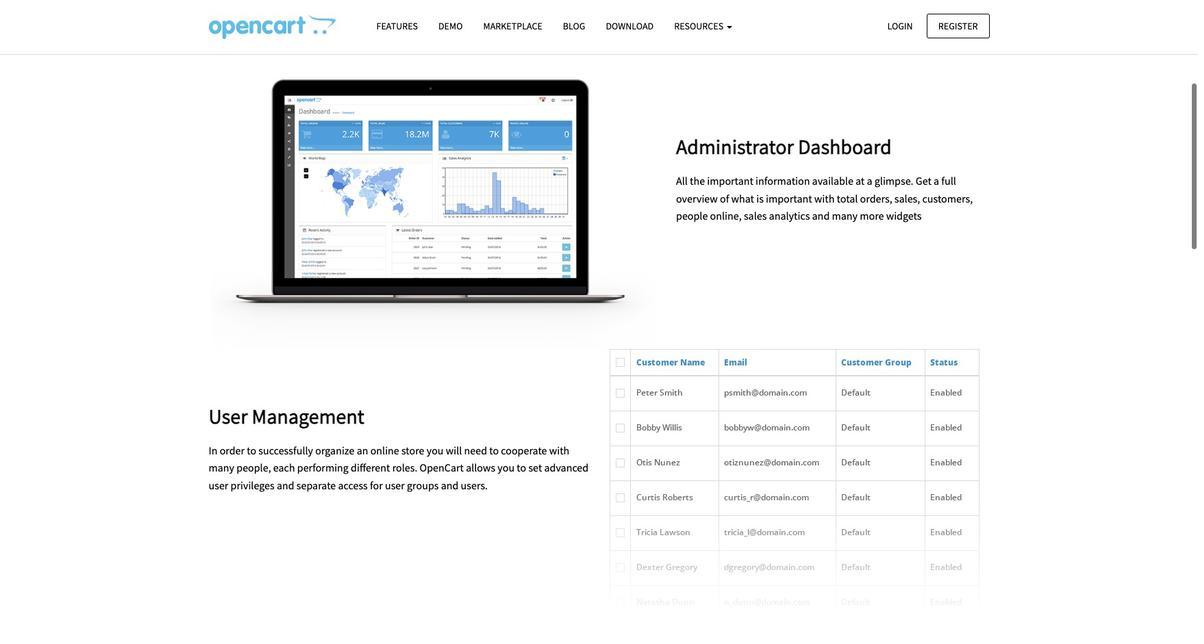 Task type: describe. For each thing, give the bounding box(es) containing it.
need
[[464, 442, 487, 455]]

resources link
[[664, 14, 743, 38]]

many inside the in order to successfully organize an online store you will need to cooperate with many people, each performing different roles. opencart allows you to set advanced user privileges and separate access for user groups and users.
[[209, 459, 234, 473]]

administrator dashboard image
[[209, 77, 656, 347]]

of
[[720, 189, 729, 203]]

features link
[[366, 14, 428, 38]]

management
[[252, 401, 364, 427]]

user
[[209, 401, 248, 427]]

administrator
[[676, 132, 794, 158]]

information
[[756, 172, 810, 186]]

orders,
[[860, 189, 892, 203]]

and inside all the important information available at a glimpse. get a full overview of what is important with total orders, sales, customers, people online, sales analytics and many more widgets
[[812, 207, 830, 221]]

advanced
[[544, 459, 589, 473]]

allows
[[466, 459, 495, 473]]

2 user from the left
[[385, 477, 405, 490]]

marketplace
[[483, 20, 542, 32]]

full
[[941, 172, 956, 186]]

and down each
[[277, 477, 294, 490]]

add
[[312, 13, 353, 44]]

and left the you're
[[454, 13, 494, 44]]

download
[[606, 20, 654, 32]]

sales
[[744, 207, 767, 221]]

different
[[351, 459, 390, 473]]

user management
[[209, 401, 364, 427]]

groups
[[407, 477, 439, 490]]

cooperate
[[501, 442, 547, 455]]

available
[[812, 172, 853, 186]]

online
[[370, 442, 399, 455]]

online,
[[710, 207, 742, 221]]

demo
[[438, 20, 463, 32]]

in order to successfully organize an online store you will need to cooperate with many people, each performing different roles. opencart allows you to set advanced user privileges and separate access for user groups and users.
[[209, 442, 589, 490]]

features
[[376, 20, 418, 32]]

user management image
[[609, 347, 979, 621]]

1 a from the left
[[867, 172, 872, 186]]

is
[[756, 189, 764, 203]]

performing
[[297, 459, 349, 473]]

opencart - features image
[[209, 14, 335, 39]]

set
[[528, 459, 542, 473]]

0 horizontal spatial you
[[427, 442, 444, 455]]

sales,
[[895, 189, 920, 203]]

widgets
[[886, 207, 922, 221]]

analytics
[[769, 207, 810, 221]]

accepting
[[709, 13, 809, 44]]

many inside all the important information available at a glimpse. get a full overview of what is important with total orders, sales, customers, people online, sales analytics and many more widgets
[[832, 207, 858, 221]]

more
[[860, 207, 884, 221]]

each
[[273, 459, 295, 473]]

the
[[690, 172, 705, 186]]

total
[[837, 189, 858, 203]]

store
[[401, 442, 424, 455]]

dashboard
[[798, 132, 892, 158]]

blog
[[563, 20, 585, 32]]

with inside all the important information available at a glimpse. get a full overview of what is important with total orders, sales, customers, people online, sales analytics and many more widgets
[[814, 189, 835, 203]]

separate
[[296, 477, 336, 490]]

ready
[[568, 13, 626, 44]]

people
[[676, 207, 708, 221]]

to up people,
[[247, 442, 256, 455]]

to right need
[[489, 442, 499, 455]]

login
[[887, 20, 913, 32]]

1 horizontal spatial important
[[766, 189, 812, 203]]



Task type: locate. For each thing, give the bounding box(es) containing it.
a right at
[[867, 172, 872, 186]]

to left start
[[631, 13, 652, 44]]

and
[[454, 13, 494, 44], [812, 207, 830, 221], [277, 477, 294, 490], [441, 477, 459, 490]]

login link
[[876, 13, 925, 38]]

many
[[832, 207, 858, 221], [209, 459, 234, 473]]

0 horizontal spatial a
[[867, 172, 872, 186]]

users.
[[461, 477, 488, 490]]

user left privileges
[[209, 477, 228, 490]]

you're
[[499, 13, 563, 44]]

0 vertical spatial important
[[707, 172, 754, 186]]

you up opencart
[[427, 442, 444, 455]]

get
[[916, 172, 932, 186]]

0 vertical spatial with
[[814, 189, 835, 203]]

important
[[707, 172, 754, 186], [766, 189, 812, 203]]

resources
[[674, 20, 725, 32]]

2 a from the left
[[934, 172, 939, 186]]

user
[[209, 477, 228, 490], [385, 477, 405, 490]]

1 vertical spatial with
[[549, 442, 569, 455]]

people,
[[237, 459, 271, 473]]

opencart
[[420, 459, 464, 473]]

0 vertical spatial you
[[427, 442, 444, 455]]

with up advanced on the left bottom of page
[[549, 442, 569, 455]]

many down total at the top right of page
[[832, 207, 858, 221]]

in
[[209, 442, 217, 455]]

important up analytics
[[766, 189, 812, 203]]

all
[[676, 172, 688, 186]]

organize
[[315, 442, 354, 455]]

download link
[[596, 14, 664, 38]]

0 vertical spatial many
[[832, 207, 858, 221]]

administrator dashboard
[[676, 132, 892, 158]]

a left full
[[934, 172, 939, 186]]

products
[[357, 13, 449, 44]]

an
[[357, 442, 368, 455]]

privileges
[[231, 477, 275, 490]]

access
[[338, 477, 368, 490]]

1 vertical spatial important
[[766, 189, 812, 203]]

register
[[938, 20, 978, 32]]

1 horizontal spatial a
[[934, 172, 939, 186]]

1 horizontal spatial you
[[498, 459, 515, 473]]

order
[[220, 442, 245, 455]]

you
[[427, 442, 444, 455], [498, 459, 515, 473]]

important up the of in the right of the page
[[707, 172, 754, 186]]

1 vertical spatial you
[[498, 459, 515, 473]]

1 horizontal spatial with
[[814, 189, 835, 203]]

user right for
[[385, 477, 405, 490]]

start
[[657, 13, 704, 44]]

marketplace link
[[473, 14, 553, 38]]

with
[[814, 189, 835, 203], [549, 442, 569, 455]]

you down cooperate
[[498, 459, 515, 473]]

at
[[856, 172, 865, 186]]

0 horizontal spatial user
[[209, 477, 228, 490]]

overview
[[676, 189, 718, 203]]

register link
[[927, 13, 990, 38]]

1 horizontal spatial user
[[385, 477, 405, 490]]

and down opencart
[[441, 477, 459, 490]]

add products and you're ready to start accepting orders.
[[312, 13, 886, 44]]

1 horizontal spatial many
[[832, 207, 858, 221]]

what
[[731, 189, 754, 203]]

all the important information available at a glimpse. get a full overview of what is important with total orders, sales, customers, people online, sales analytics and many more widgets
[[676, 172, 973, 221]]

blog link
[[553, 14, 596, 38]]

and right analytics
[[812, 207, 830, 221]]

0 horizontal spatial important
[[707, 172, 754, 186]]

orders.
[[814, 13, 886, 44]]

a
[[867, 172, 872, 186], [934, 172, 939, 186]]

many down in
[[209, 459, 234, 473]]

with down available
[[814, 189, 835, 203]]

0 horizontal spatial many
[[209, 459, 234, 473]]

glimpse.
[[875, 172, 914, 186]]

demo link
[[428, 14, 473, 38]]

to
[[631, 13, 652, 44], [247, 442, 256, 455], [489, 442, 499, 455], [517, 459, 526, 473]]

to left set at the bottom of page
[[517, 459, 526, 473]]

will
[[446, 442, 462, 455]]

0 horizontal spatial with
[[549, 442, 569, 455]]

customers,
[[922, 189, 973, 203]]

for
[[370, 477, 383, 490]]

roles.
[[392, 459, 417, 473]]

successfully
[[259, 442, 313, 455]]

1 vertical spatial many
[[209, 459, 234, 473]]

1 user from the left
[[209, 477, 228, 490]]

with inside the in order to successfully organize an online store you will need to cooperate with many people, each performing different roles. opencart allows you to set advanced user privileges and separate access for user groups and users.
[[549, 442, 569, 455]]



Task type: vqa. For each thing, say whether or not it's contained in the screenshot.
'logout'
no



